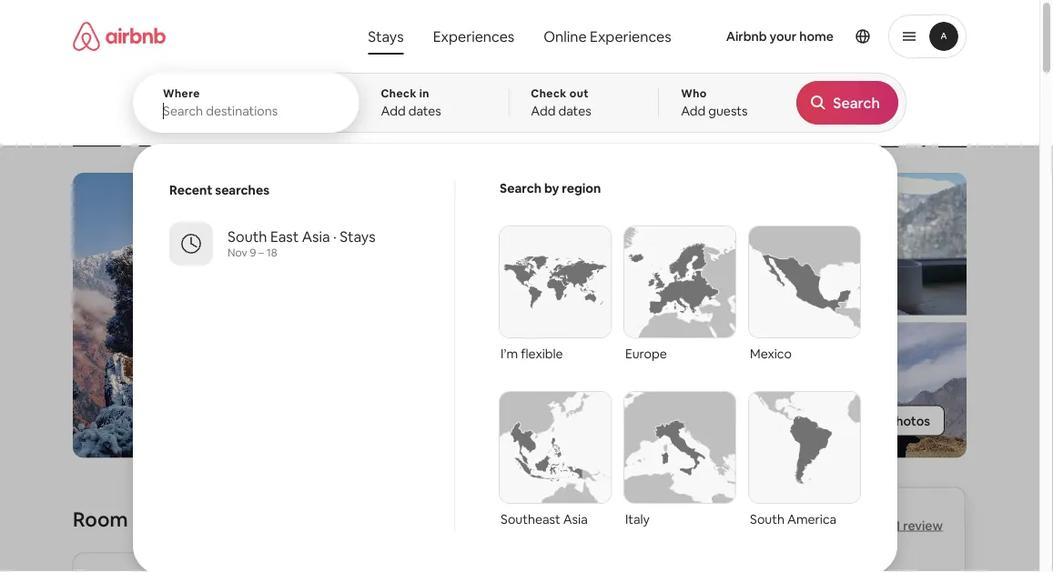 Task type: vqa. For each thing, say whether or not it's contained in the screenshot.
3rd Hosting from the top of the page
no



Task type: describe. For each thing, give the bounding box(es) containing it.
i'm flexible
[[501, 346, 563, 363]]

sooty's hideout ~ beat the blues room image 5 image
[[751, 323, 967, 459]]

where
[[163, 87, 200, 101]]

flexible
[[521, 346, 563, 363]]

add inside who add guests
[[681, 103, 706, 119]]

airbnb your home
[[727, 28, 834, 45]]

asia inside 'south east asia · stays nov 9 – 18'
[[302, 227, 330, 246]]

stays inside stays button
[[368, 27, 404, 46]]

1 vertical spatial room
[[73, 507, 128, 533]]

online experiences link
[[529, 18, 687, 55]]

Where field
[[163, 103, 329, 119]]

region
[[562, 180, 602, 197]]

dates for check in add dates
[[409, 103, 442, 119]]

check out add dates
[[531, 87, 592, 119]]

searches
[[215, 182, 270, 198]]

· inside 'south east asia · stays nov 9 – 18'
[[333, 227, 337, 246]]

check for check out add dates
[[531, 87, 567, 101]]

pradesh,
[[260, 132, 312, 148]]

add for check in add dates
[[381, 103, 406, 119]]

shangarh,
[[139, 132, 199, 148]]

sooty's hideout ~ beat the blues room
[[73, 93, 503, 123]]

1 for 1 review · shangarh, himachal pradesh, india
[[73, 132, 78, 148]]

south for america
[[751, 512, 785, 528]]

share button
[[836, 126, 906, 157]]

in for check
[[420, 87, 430, 101]]

shangarh, himachal pradesh, india button
[[139, 129, 344, 151]]

stays inside 'south east asia · stays nov 9 – 18'
[[340, 227, 376, 246]]

search
[[500, 180, 542, 197]]

europe
[[626, 346, 667, 363]]

experiences inside button
[[433, 27, 515, 46]]

sooty's hideout ~ beat the blues room image 3 image
[[527, 323, 744, 459]]

out
[[570, 87, 589, 101]]

save button
[[910, 126, 975, 157]]

review for 1 review
[[904, 518, 944, 534]]

mexico
[[751, 346, 792, 363]]

recent searches
[[169, 182, 270, 198]]

shagun
[[360, 507, 430, 533]]

$913 aud
[[692, 510, 784, 536]]

himachal
[[202, 132, 257, 148]]

check in add dates
[[381, 87, 442, 119]]

1 horizontal spatial 1 review button
[[896, 518, 944, 534]]

sooty's hideout ~ beat the blues room image 2 image
[[527, 173, 744, 316]]

southeast
[[501, 512, 561, 528]]

· inside the '1 review · shangarh, himachal pradesh, india'
[[128, 133, 132, 151]]

~
[[256, 93, 270, 123]]

profile element
[[702, 0, 967, 73]]

room in a farm stay hosted by shagun
[[73, 507, 430, 533]]

online
[[544, 27, 587, 46]]

18
[[267, 246, 277, 260]]

i'm
[[501, 346, 518, 363]]

0 horizontal spatial 1 review button
[[73, 131, 121, 149]]

who
[[681, 87, 708, 101]]

blues
[[374, 93, 433, 123]]

search suggestions dialog
[[133, 158, 898, 568]]

recent searches group
[[148, 173, 455, 273]]

southeast asia
[[501, 512, 588, 528]]

recent
[[169, 182, 213, 198]]

all
[[873, 413, 886, 429]]

south east asia · stays nov 9 – 18
[[228, 227, 376, 260]]

beat
[[275, 93, 326, 123]]



Task type: locate. For each thing, give the bounding box(es) containing it.
2 dates from the left
[[559, 103, 592, 119]]

1 vertical spatial 1 review button
[[896, 518, 944, 534]]

1
[[73, 132, 78, 148], [896, 518, 901, 534]]

0 vertical spatial by
[[545, 180, 560, 197]]

a
[[153, 507, 164, 533]]

south inside 'south east asia · stays nov 9 – 18'
[[228, 227, 267, 246]]

airbnb
[[727, 28, 768, 45]]

dates right the at the left top of the page
[[409, 103, 442, 119]]

1 vertical spatial 1
[[896, 518, 901, 534]]

south for east
[[228, 227, 267, 246]]

stays
[[368, 27, 404, 46], [340, 227, 376, 246]]

review
[[81, 132, 121, 148], [904, 518, 944, 534]]

add up search by region
[[531, 103, 556, 119]]

stay
[[218, 507, 257, 533]]

–
[[259, 246, 264, 260]]

south america
[[751, 512, 837, 528]]

who add guests
[[681, 87, 748, 119]]

0 horizontal spatial add
[[381, 103, 406, 119]]

dates down out
[[559, 103, 592, 119]]

1 horizontal spatial review
[[904, 518, 944, 534]]

in inside check in add dates
[[420, 87, 430, 101]]

south left east
[[228, 227, 267, 246]]

south
[[228, 227, 267, 246], [751, 512, 785, 528]]

room left a
[[73, 507, 128, 533]]

· right east
[[333, 227, 337, 246]]

0 vertical spatial south
[[228, 227, 267, 246]]

nov
[[228, 246, 248, 260]]

1 horizontal spatial 1
[[896, 518, 901, 534]]

south left america
[[751, 512, 785, 528]]

1 vertical spatial in
[[132, 507, 149, 533]]

save
[[939, 133, 967, 149]]

experiences button
[[419, 18, 529, 55]]

stays up check in add dates
[[368, 27, 404, 46]]

1 horizontal spatial room
[[438, 93, 503, 123]]

add inside check out add dates
[[531, 103, 556, 119]]

none search field containing stays
[[133, 0, 979, 573]]

check for check in add dates
[[381, 87, 417, 101]]

by left region
[[545, 180, 560, 197]]

share
[[865, 133, 899, 149]]

sooty's
[[73, 93, 155, 123]]

dates inside check in add dates
[[409, 103, 442, 119]]

room right blues
[[438, 93, 503, 123]]

online experiences
[[544, 27, 672, 46]]

shagun image
[[558, 502, 595, 539], [558, 502, 595, 539]]

add for check out add dates
[[531, 103, 556, 119]]

0 horizontal spatial dates
[[409, 103, 442, 119]]

0 vertical spatial asia
[[302, 227, 330, 246]]

in left a
[[132, 507, 149, 533]]

check right the at the left top of the page
[[381, 87, 417, 101]]

· down sooty's
[[128, 133, 132, 151]]

0 horizontal spatial ·
[[128, 133, 132, 151]]

1 horizontal spatial experiences
[[590, 27, 672, 46]]

show
[[837, 413, 870, 429]]

add right the at the left top of the page
[[381, 103, 406, 119]]

0 vertical spatial in
[[420, 87, 430, 101]]

1 review
[[896, 518, 944, 534]]

italy
[[626, 512, 650, 528]]

check left out
[[531, 87, 567, 101]]

india
[[315, 132, 344, 148]]

check inside check out add dates
[[531, 87, 567, 101]]

2 experiences from the left
[[590, 27, 672, 46]]

0 horizontal spatial room
[[73, 507, 128, 533]]

1 horizontal spatial in
[[420, 87, 430, 101]]

1 vertical spatial south
[[751, 512, 785, 528]]

show all photos
[[837, 413, 931, 429]]

farm
[[169, 507, 213, 533]]

review inside the '1 review · shangarh, himachal pradesh, india'
[[81, 132, 121, 148]]

hideout
[[160, 93, 251, 123]]

asia
[[302, 227, 330, 246], [564, 512, 588, 528]]

1 vertical spatial ·
[[333, 227, 337, 246]]

2 horizontal spatial add
[[681, 103, 706, 119]]

1 right america
[[896, 518, 901, 534]]

what can we help you find? tab list
[[354, 18, 529, 55]]

check inside check in add dates
[[381, 87, 417, 101]]

0 horizontal spatial review
[[81, 132, 121, 148]]

1 vertical spatial asia
[[564, 512, 588, 528]]

guests
[[709, 103, 748, 119]]

1 experiences from the left
[[433, 27, 515, 46]]

1 review button
[[73, 131, 121, 149], [896, 518, 944, 534]]

0 vertical spatial review
[[81, 132, 121, 148]]

in
[[420, 87, 430, 101], [132, 507, 149, 533]]

1 vertical spatial by
[[332, 507, 355, 533]]

search by region
[[500, 180, 602, 197]]

sooty's hideout ~ beat the blues room image 4 image
[[751, 173, 967, 316]]

add
[[381, 103, 406, 119], [531, 103, 556, 119], [681, 103, 706, 119]]

1 horizontal spatial asia
[[564, 512, 588, 528]]

south east asia · stays tab panel
[[133, 73, 979, 573]]

1 horizontal spatial dates
[[559, 103, 592, 119]]

0 horizontal spatial in
[[132, 507, 149, 533]]

·
[[128, 133, 132, 151], [333, 227, 337, 246]]

add down who
[[681, 103, 706, 119]]

hosted
[[262, 507, 328, 533]]

0 horizontal spatial check
[[381, 87, 417, 101]]

dates
[[409, 103, 442, 119], [559, 103, 592, 119]]

1 add from the left
[[381, 103, 406, 119]]

1 horizontal spatial south
[[751, 512, 785, 528]]

east
[[270, 227, 299, 246]]

in for room
[[132, 507, 149, 533]]

by inside search suggestions dialog
[[545, 180, 560, 197]]

0 vertical spatial 1 review button
[[73, 131, 121, 149]]

1 dates from the left
[[409, 103, 442, 119]]

stays right east
[[340, 227, 376, 246]]

add inside check in add dates
[[381, 103, 406, 119]]

experiences
[[433, 27, 515, 46], [590, 27, 672, 46]]

asia right east
[[302, 227, 330, 246]]

asia right southeast
[[564, 512, 588, 528]]

in down what can we help you find? tab list
[[420, 87, 430, 101]]

home
[[800, 28, 834, 45]]

0 horizontal spatial 1
[[73, 132, 78, 148]]

1 review · shangarh, himachal pradesh, india
[[73, 132, 344, 151]]

1 horizontal spatial add
[[531, 103, 556, 119]]

3 add from the left
[[681, 103, 706, 119]]

experiences right online
[[590, 27, 672, 46]]

by
[[545, 180, 560, 197], [332, 507, 355, 533]]

1 horizontal spatial ·
[[333, 227, 337, 246]]

0 vertical spatial 1
[[73, 132, 78, 148]]

photos
[[888, 413, 931, 429]]

1 vertical spatial stays
[[340, 227, 376, 246]]

check
[[381, 87, 417, 101], [531, 87, 567, 101]]

the
[[331, 93, 369, 123]]

1 down sooty's
[[73, 132, 78, 148]]

1 horizontal spatial check
[[531, 87, 567, 101]]

dates inside check out add dates
[[559, 103, 592, 119]]

by right hosted
[[332, 507, 355, 533]]

1 check from the left
[[381, 87, 417, 101]]

dates for check out add dates
[[559, 103, 592, 119]]

9
[[250, 246, 256, 260]]

show all photos button
[[801, 406, 945, 437]]

0 vertical spatial stays
[[368, 27, 404, 46]]

0 vertical spatial ·
[[128, 133, 132, 151]]

experiences right stays button
[[433, 27, 515, 46]]

0 vertical spatial room
[[438, 93, 503, 123]]

0 horizontal spatial by
[[332, 507, 355, 533]]

2 check from the left
[[531, 87, 567, 101]]

0 horizontal spatial south
[[228, 227, 267, 246]]

sooty's hideout ~ beat the blues room image 1 image
[[73, 173, 520, 459]]

1 horizontal spatial by
[[545, 180, 560, 197]]

america
[[788, 512, 837, 528]]

0 horizontal spatial experiences
[[433, 27, 515, 46]]

airbnb your home link
[[716, 17, 845, 56]]

review for 1 review · shangarh, himachal pradesh, india
[[81, 132, 121, 148]]

0 horizontal spatial asia
[[302, 227, 330, 246]]

1 vertical spatial review
[[904, 518, 944, 534]]

your
[[770, 28, 797, 45]]

1 for 1 review
[[896, 518, 901, 534]]

room
[[438, 93, 503, 123], [73, 507, 128, 533]]

None search field
[[133, 0, 979, 573]]

1 inside the '1 review · shangarh, himachal pradesh, india'
[[73, 132, 78, 148]]

2 add from the left
[[531, 103, 556, 119]]

stays button
[[354, 18, 419, 55]]



